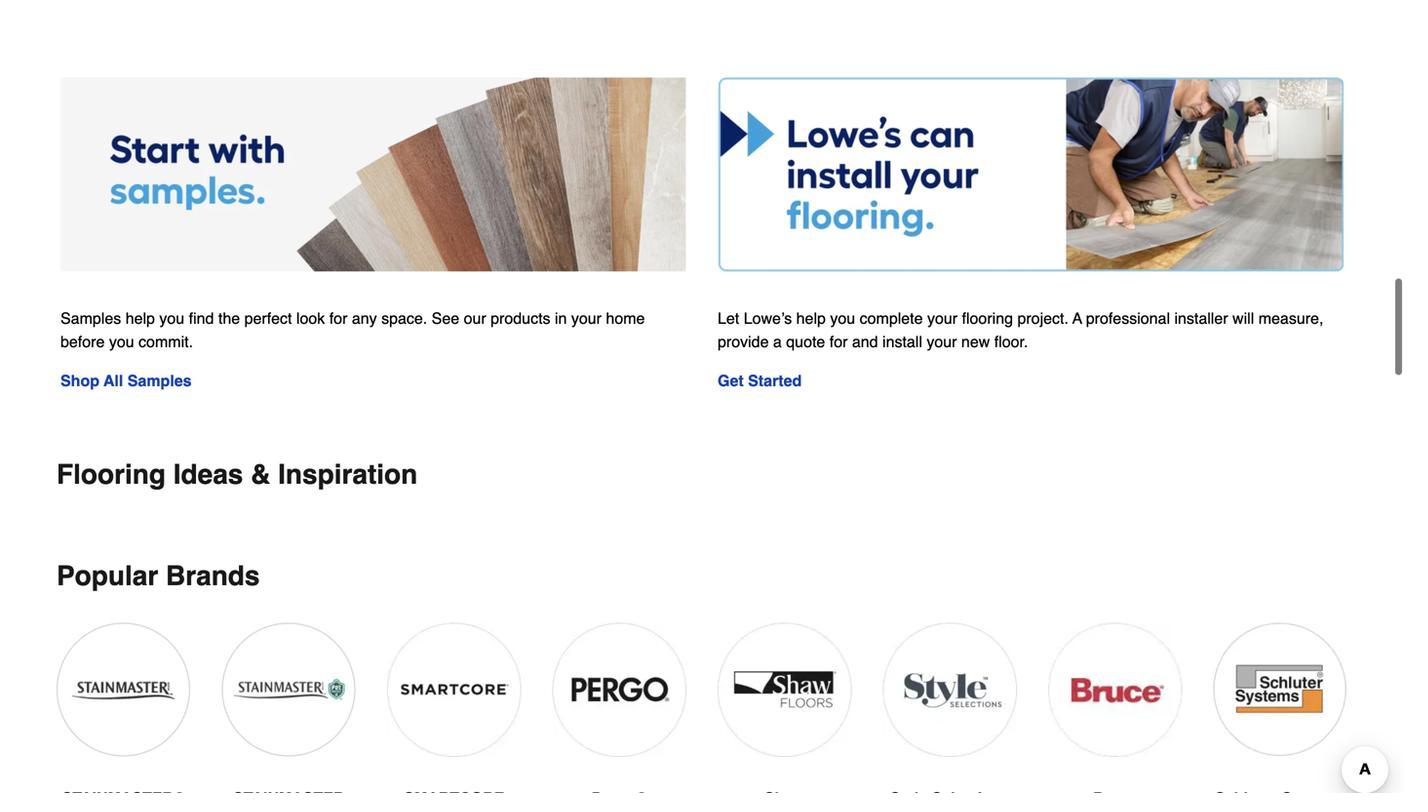 Task type: locate. For each thing, give the bounding box(es) containing it.
popular
[[57, 561, 158, 592]]

for left 'any'
[[329, 309, 348, 327]]

for
[[329, 309, 348, 327], [830, 333, 848, 351]]

1 vertical spatial samples
[[128, 372, 192, 390]]

flooring
[[962, 309, 1014, 327]]

you inside let lowe's help you complete your flooring project. a professional installer will measure, provide a quote for and install your new floor.
[[831, 309, 856, 327]]

get
[[718, 372, 744, 390]]

1 horizontal spatial for
[[830, 333, 848, 351]]

help up quote
[[797, 309, 826, 327]]

samples up before
[[60, 309, 121, 327]]

will
[[1233, 309, 1255, 327]]

stainmaster pet protect logo. image
[[222, 623, 356, 757]]

samples help you find the perfect look for any space. see our products in your home before you commit.
[[60, 309, 645, 351]]

0 horizontal spatial for
[[329, 309, 348, 327]]

bruce logo. image
[[1049, 623, 1183, 757]]

brands
[[166, 561, 260, 592]]

stainmaster logo. image
[[57, 623, 191, 757]]

measure,
[[1259, 309, 1324, 327]]

1 help from the left
[[126, 309, 155, 327]]

2 help from the left
[[797, 309, 826, 327]]

style selections logo. image
[[883, 623, 1017, 757]]

look
[[296, 309, 325, 327]]

your left new
[[927, 333, 957, 351]]

quote
[[787, 333, 826, 351]]

help
[[126, 309, 155, 327], [797, 309, 826, 327]]

home
[[606, 309, 645, 327]]

1 horizontal spatial you
[[159, 309, 185, 327]]

samples
[[60, 309, 121, 327], [128, 372, 192, 390]]

you
[[159, 309, 185, 327], [831, 309, 856, 327], [109, 333, 134, 351]]

inspiration
[[278, 459, 418, 490]]

find
[[189, 309, 214, 327]]

your
[[572, 309, 602, 327], [928, 309, 958, 327], [927, 333, 957, 351]]

0 vertical spatial samples
[[60, 309, 121, 327]]

schluter systems logo. image
[[1214, 623, 1348, 756]]

1 vertical spatial for
[[830, 333, 848, 351]]

shop all samples
[[60, 372, 192, 390]]

before
[[60, 333, 105, 351]]

samples down 'commit.'
[[128, 372, 192, 390]]

0 vertical spatial for
[[329, 309, 348, 327]]

help up 'commit.'
[[126, 309, 155, 327]]

1 horizontal spatial help
[[797, 309, 826, 327]]

flooring
[[57, 459, 166, 490]]

2 horizontal spatial you
[[831, 309, 856, 327]]

you up 'commit.'
[[159, 309, 185, 327]]

perfect
[[244, 309, 292, 327]]

and
[[852, 333, 879, 351]]

all
[[104, 372, 123, 390]]

you up and
[[831, 309, 856, 327]]

a
[[774, 333, 782, 351]]

get started
[[718, 372, 802, 390]]

for left and
[[830, 333, 848, 351]]

pergo logo. image
[[553, 623, 687, 757]]

shop
[[60, 372, 99, 390]]

your left flooring
[[928, 309, 958, 327]]

0 horizontal spatial help
[[126, 309, 155, 327]]

your right in
[[572, 309, 602, 327]]

0 horizontal spatial samples
[[60, 309, 121, 327]]

you right before
[[109, 333, 134, 351]]



Task type: describe. For each thing, give the bounding box(es) containing it.
smartcore logo. image
[[387, 623, 521, 757]]

samples inside samples help you find the perfect look for any space. see our products in your home before you commit.
[[60, 309, 121, 327]]

in
[[555, 309, 567, 327]]

start with samples. image
[[60, 77, 687, 272]]

let lowe's help you complete your flooring project. a professional installer will measure, provide a quote for and install your new floor.
[[718, 309, 1324, 351]]

space.
[[382, 309, 427, 327]]

lowe's
[[744, 309, 792, 327]]

popular brands
[[57, 561, 260, 592]]

complete
[[860, 309, 923, 327]]

1 horizontal spatial samples
[[128, 372, 192, 390]]

started
[[748, 372, 802, 390]]

project.
[[1018, 309, 1069, 327]]

see
[[432, 309, 460, 327]]

floor.
[[995, 333, 1029, 351]]

help inside samples help you find the perfect look for any space. see our products in your home before you commit.
[[126, 309, 155, 327]]

shaw logo. image
[[718, 623, 852, 757]]

the
[[218, 309, 240, 327]]

help inside let lowe's help you complete your flooring project. a professional installer will measure, provide a quote for and install your new floor.
[[797, 309, 826, 327]]

installer
[[1175, 309, 1229, 327]]

0 horizontal spatial you
[[109, 333, 134, 351]]

provide
[[718, 333, 769, 351]]

ideas
[[173, 459, 243, 490]]

flooring ideas & inspiration
[[57, 459, 418, 490]]

a
[[1073, 309, 1083, 327]]

your inside samples help you find the perfect look for any space. see our products in your home before you commit.
[[572, 309, 602, 327]]

any
[[352, 309, 377, 327]]

let
[[718, 309, 740, 327]]

get started link
[[718, 372, 802, 390]]

commit.
[[139, 333, 193, 351]]

products
[[491, 309, 551, 327]]

&
[[251, 459, 271, 490]]

lowe's can install your flooring. image
[[718, 77, 1344, 272]]

for inside samples help you find the perfect look for any space. see our products in your home before you commit.
[[329, 309, 348, 327]]

our
[[464, 309, 487, 327]]

professional
[[1086, 309, 1171, 327]]

shop all samples link
[[60, 372, 192, 390]]

for inside let lowe's help you complete your flooring project. a professional installer will measure, provide a quote for and install your new floor.
[[830, 333, 848, 351]]

install
[[883, 333, 923, 351]]

new
[[962, 333, 990, 351]]



Task type: vqa. For each thing, say whether or not it's contained in the screenshot.
Shaw Logo.
yes



